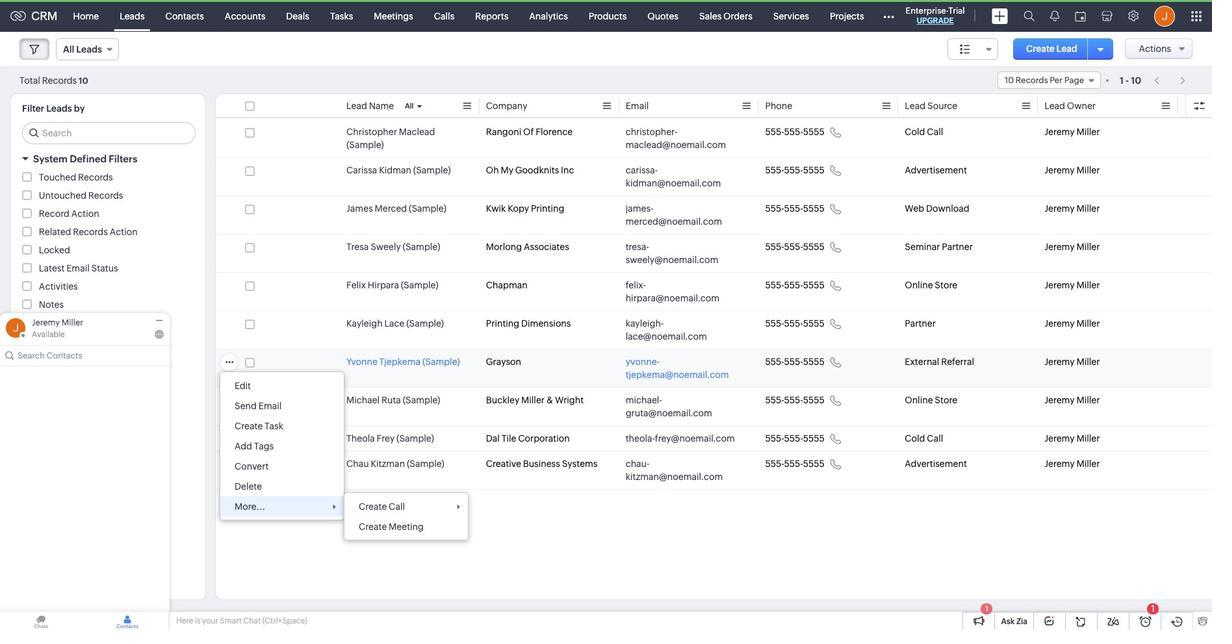 Task type: describe. For each thing, give the bounding box(es) containing it.
name
[[369, 101, 394, 111]]

tresa sweely (sample) link
[[346, 240, 440, 253]]

analytics
[[529, 11, 568, 21]]

lead for lead source
[[905, 101, 926, 111]]

jeremy miller for james- merced@noemail.com
[[1045, 203, 1100, 214]]

8 555-555-5555 from the top
[[765, 395, 825, 406]]

jeremy for james- merced@noemail.com
[[1045, 203, 1075, 214]]

records for related
[[73, 227, 108, 237]]

kidman@noemail.com
[[626, 178, 721, 188]]

associates
[[524, 242, 569, 252]]

kwik kopy printing
[[486, 203, 564, 214]]

james- merced@noemail.com
[[626, 203, 722, 227]]

jeremy for yvonne- tjepkema@noemail.com
[[1045, 357, 1075, 367]]

1 - 10
[[1120, 75, 1141, 85]]

system
[[33, 153, 68, 164]]

email for latest email status
[[66, 263, 90, 274]]

crm
[[31, 9, 58, 23]]

kayleigh lace (sample)
[[346, 318, 444, 329]]

carissa- kidman@noemail.com link
[[626, 164, 739, 190]]

ask
[[1001, 617, 1015, 627]]

0 horizontal spatial partner
[[905, 318, 936, 329]]

(sample) for yvonne tjepkema (sample)
[[422, 357, 460, 367]]

felix-
[[626, 280, 646, 291]]

(sample) for christopher maclead (sample)
[[346, 140, 384, 150]]

jeremy for tresa- sweely@noemail.com
[[1045, 242, 1075, 252]]

create for create lead
[[1026, 44, 1055, 54]]

deals link
[[276, 0, 320, 32]]

jeremy miller for tresa- sweely@noemail.com
[[1045, 242, 1100, 252]]

external
[[905, 357, 940, 367]]

chau kitzman (sample) link
[[346, 458, 444, 471]]

cold call for christopher- maclead@noemail.com
[[905, 127, 943, 137]]

owner
[[1067, 101, 1096, 111]]

(ctrl+space)
[[262, 617, 307, 626]]

call for theola-frey@noemail.com
[[927, 434, 943, 444]]

calls
[[434, 11, 455, 21]]

records for touched
[[78, 172, 113, 183]]

0 vertical spatial printing
[[531, 203, 564, 214]]

(sample) for chau kitzman (sample)
[[407, 459, 444, 469]]

referral
[[941, 357, 974, 367]]

seminar
[[905, 242, 940, 252]]

locked
[[39, 245, 70, 255]]

create for create meeting
[[359, 522, 387, 532]]

add tags
[[235, 441, 274, 452]]

555-555-5555 for james- merced@noemail.com
[[765, 203, 825, 214]]

(sample) for theola frey (sample)
[[397, 434, 434, 444]]

delete
[[235, 482, 262, 492]]

ask zia
[[1001, 617, 1028, 627]]

christopher
[[346, 127, 397, 137]]

related records action
[[39, 227, 138, 237]]

corporation
[[518, 434, 570, 444]]

create lead button
[[1013, 38, 1090, 60]]

10 555-555-5555 from the top
[[765, 459, 825, 469]]

chau- kitzman@noemail.com
[[626, 459, 723, 482]]

is
[[195, 617, 201, 626]]

untouched records
[[39, 190, 123, 201]]

felix hirpara (sample)
[[346, 280, 438, 291]]

michael ruta (sample) link
[[346, 394, 440, 407]]

external referral
[[905, 357, 974, 367]]

record action
[[39, 209, 99, 219]]

seminar partner
[[905, 242, 973, 252]]

kayleigh-
[[626, 318, 664, 329]]

tresa- sweely@noemail.com link
[[626, 240, 739, 266]]

create for create task
[[235, 421, 263, 432]]

reports link
[[465, 0, 519, 32]]

chapman
[[486, 280, 528, 291]]

sweely@noemail.com
[[626, 255, 718, 265]]

untouched
[[39, 190, 86, 201]]

grayson
[[486, 357, 521, 367]]

felix- hirpara@noemail.com
[[626, 280, 720, 304]]

555-555-5555 for felix- hirpara@noemail.com
[[765, 280, 825, 291]]

rangoni
[[486, 127, 521, 137]]

dimensions
[[521, 318, 571, 329]]

&
[[547, 395, 553, 406]]

jeremy miller for carissa- kidman@noemail.com
[[1045, 165, 1100, 175]]

system defined filters button
[[10, 148, 205, 170]]

555-555-5555 for kayleigh- lace@noemail.com
[[765, 318, 825, 329]]

add
[[235, 441, 252, 452]]

carissa-
[[626, 165, 658, 175]]

555-555-5555 for yvonne- tjepkema@noemail.com
[[765, 357, 825, 367]]

send email
[[235, 401, 282, 411]]

christopher- maclead@noemail.com
[[626, 127, 726, 150]]

call for christopher- maclead@noemail.com
[[927, 127, 943, 137]]

hirpara
[[368, 280, 399, 291]]

jeremy for kayleigh- lace@noemail.com
[[1045, 318, 1075, 329]]

0 vertical spatial partner
[[942, 242, 973, 252]]

all
[[405, 102, 414, 110]]

defined
[[70, 153, 107, 164]]

-
[[1126, 75, 1129, 85]]

row group containing christopher maclead (sample)
[[216, 120, 1212, 490]]

buckley
[[486, 395, 519, 406]]

campaigns
[[39, 318, 87, 328]]

calls link
[[424, 0, 465, 32]]

2 horizontal spatial email
[[626, 101, 649, 111]]

meetings
[[374, 11, 413, 21]]

tresa sweely (sample)
[[346, 242, 440, 252]]

lead for lead owner
[[1045, 101, 1065, 111]]

555-555-5555 for theola-frey@noemail.com
[[765, 434, 825, 444]]

(sample) for michael ruta (sample)
[[403, 395, 440, 406]]

jeremy for felix- hirpara@noemail.com
[[1045, 280, 1075, 291]]

maclead@noemail.com
[[626, 140, 726, 150]]

yvonne tjepkema (sample)
[[346, 357, 460, 367]]

lead inside create lead button
[[1057, 44, 1077, 54]]

total
[[19, 75, 40, 85]]

kayleigh
[[346, 318, 383, 329]]

creative
[[486, 459, 521, 469]]

trial
[[948, 6, 965, 16]]

oh my goodknits inc
[[486, 165, 574, 175]]

touched
[[39, 172, 76, 183]]

1 advertisement from the top
[[905, 165, 967, 175]]

chat
[[243, 617, 261, 626]]

sweely
[[371, 242, 401, 252]]

available
[[32, 330, 65, 339]]

industry
[[39, 598, 74, 608]]

edit
[[235, 381, 251, 391]]

(sample) for tresa sweely (sample)
[[403, 242, 440, 252]]

tags
[[254, 441, 274, 452]]

revenue
[[71, 361, 107, 372]]

jeremy for christopher- maclead@noemail.com
[[1045, 127, 1075, 137]]

tile
[[502, 434, 516, 444]]

by
[[59, 343, 71, 354]]

1 vertical spatial action
[[110, 227, 138, 237]]

sales orders
[[699, 11, 753, 21]]

accounts link
[[214, 0, 276, 32]]



Task type: locate. For each thing, give the bounding box(es) containing it.
8 5555 from the top
[[803, 395, 825, 406]]

meeting
[[389, 522, 424, 532]]

analytics link
[[519, 0, 578, 32]]

7 555-555-5555 from the top
[[765, 357, 825, 367]]

filter by fields
[[33, 343, 100, 354]]

contacts image
[[86, 612, 168, 630]]

store down seminar partner
[[935, 280, 958, 291]]

tasks
[[330, 11, 353, 21]]

records for total
[[42, 75, 77, 85]]

5555 for theola-frey@noemail.com
[[803, 434, 825, 444]]

10 up the by
[[79, 76, 88, 85]]

enterprise-
[[906, 6, 948, 16]]

online store down "external referral"
[[905, 395, 958, 406]]

lead owner
[[1045, 101, 1096, 111]]

(sample) right frey
[[397, 434, 434, 444]]

3 555-555-5555 from the top
[[765, 203, 825, 214]]

call
[[927, 127, 943, 137], [927, 434, 943, 444], [389, 502, 405, 512]]

filter inside dropdown button
[[33, 343, 57, 354]]

1 5555 from the top
[[803, 127, 825, 137]]

5555 for yvonne- tjepkema@noemail.com
[[803, 357, 825, 367]]

carissa kidman (sample)
[[346, 165, 451, 175]]

6 5555 from the top
[[803, 318, 825, 329]]

1 vertical spatial call
[[927, 434, 943, 444]]

leads right home link on the left top
[[120, 11, 145, 21]]

jeremy for theola-frey@noemail.com
[[1045, 434, 1075, 444]]

online store down seminar partner
[[905, 280, 958, 291]]

partner up external
[[905, 318, 936, 329]]

2 store from the top
[[935, 395, 958, 406]]

goodknits
[[515, 165, 559, 175]]

10 5555 from the top
[[803, 459, 825, 469]]

morlong
[[486, 242, 522, 252]]

2 cold call from the top
[[905, 434, 943, 444]]

0 horizontal spatial action
[[71, 209, 99, 219]]

1 horizontal spatial email
[[259, 401, 282, 411]]

leads link
[[109, 0, 155, 32]]

0 vertical spatial leads
[[120, 11, 145, 21]]

1 vertical spatial cold call
[[905, 434, 943, 444]]

0 vertical spatial cold call
[[905, 127, 943, 137]]

maclead
[[399, 127, 435, 137]]

1 cold call from the top
[[905, 127, 943, 137]]

printing right kopy
[[531, 203, 564, 214]]

chats image
[[0, 612, 82, 630]]

chau
[[346, 459, 369, 469]]

deals
[[286, 11, 309, 21]]

sales orders link
[[689, 0, 763, 32]]

lead left source
[[905, 101, 926, 111]]

filter leads by
[[22, 103, 85, 114]]

carissa- kidman@noemail.com
[[626, 165, 721, 188]]

home
[[73, 11, 99, 21]]

1 online store from the top
[[905, 280, 958, 291]]

lead up lead owner
[[1057, 44, 1077, 54]]

10 inside total records 10
[[79, 76, 88, 85]]

lead name
[[346, 101, 394, 111]]

1 cold from the top
[[905, 127, 925, 137]]

5555 for felix- hirpara@noemail.com
[[803, 280, 825, 291]]

morlong associates
[[486, 242, 569, 252]]

merced@noemail.com
[[626, 216, 722, 227]]

navigation
[[1148, 71, 1193, 90]]

email for send email
[[259, 401, 282, 411]]

advertisement
[[905, 165, 967, 175], [905, 459, 967, 469]]

email up task
[[259, 401, 282, 411]]

555-555-5555 for tresa- sweely@noemail.com
[[765, 242, 825, 252]]

555-555-5555 for carissa- kidman@noemail.com
[[765, 165, 825, 175]]

Search text field
[[23, 123, 195, 144]]

3 5555 from the top
[[803, 203, 825, 214]]

email up christopher-
[[626, 101, 649, 111]]

4 555-555-5555 from the top
[[765, 242, 825, 252]]

1 vertical spatial email
[[66, 263, 90, 274]]

download
[[926, 203, 970, 214]]

lead left the name on the top left of the page
[[346, 101, 367, 111]]

partner right seminar
[[942, 242, 973, 252]]

tresa
[[346, 242, 369, 252]]

tjepkema@noemail.com
[[626, 370, 729, 380]]

5 5555 from the top
[[803, 280, 825, 291]]

jeremy miller for yvonne- tjepkema@noemail.com
[[1045, 357, 1100, 367]]

ruta
[[382, 395, 401, 406]]

frey
[[377, 434, 395, 444]]

10 for 1 - 10
[[1131, 75, 1141, 85]]

0 horizontal spatial email
[[66, 263, 90, 274]]

1 vertical spatial online
[[905, 395, 933, 406]]

2 cold from the top
[[905, 434, 925, 444]]

Search Contacts text field
[[18, 346, 153, 366]]

(sample) right 'kitzman'
[[407, 459, 444, 469]]

lead source
[[905, 101, 958, 111]]

lace@noemail.com
[[626, 331, 707, 342]]

cold for christopher- maclead@noemail.com
[[905, 127, 925, 137]]

theola-frey@noemail.com
[[626, 434, 735, 444]]

records
[[42, 75, 77, 85], [78, 172, 113, 183], [88, 190, 123, 201], [73, 227, 108, 237]]

records down the touched records
[[88, 190, 123, 201]]

upgrade
[[917, 16, 954, 25]]

5555 for christopher- maclead@noemail.com
[[803, 127, 825, 137]]

theola-
[[626, 434, 655, 444]]

jeremy miller for christopher- maclead@noemail.com
[[1045, 127, 1100, 137]]

online
[[905, 280, 933, 291], [905, 395, 933, 406]]

9 5555 from the top
[[803, 434, 825, 444]]

0 horizontal spatial 10
[[79, 76, 88, 85]]

1 online from the top
[[905, 280, 933, 291]]

1 horizontal spatial leads
[[120, 11, 145, 21]]

1 vertical spatial advertisement
[[905, 459, 967, 469]]

enterprise-trial upgrade
[[906, 6, 965, 25]]

0 vertical spatial cold
[[905, 127, 925, 137]]

online down external
[[905, 395, 933, 406]]

carissa
[[346, 165, 377, 175]]

action up "related records action"
[[71, 209, 99, 219]]

lace
[[384, 318, 405, 329]]

kitzman
[[371, 459, 405, 469]]

0 vertical spatial online store
[[905, 280, 958, 291]]

filter
[[22, 103, 44, 114], [33, 343, 57, 354]]

jeremy miller for theola-frey@noemail.com
[[1045, 434, 1100, 444]]

5555 for james- merced@noemail.com
[[803, 203, 825, 214]]

create down send
[[235, 421, 263, 432]]

5555 for tresa- sweely@noemail.com
[[803, 242, 825, 252]]

theola frey (sample)
[[346, 434, 434, 444]]

chau kitzman (sample)
[[346, 459, 444, 469]]

create down create call
[[359, 522, 387, 532]]

555-555-5555 for christopher- maclead@noemail.com
[[765, 127, 825, 137]]

5555 for kayleigh- lace@noemail.com
[[803, 318, 825, 329]]

jeremy miller for felix- hirpara@noemail.com
[[1045, 280, 1100, 291]]

more...
[[235, 502, 265, 512]]

create up create meeting
[[359, 502, 387, 512]]

create
[[1026, 44, 1055, 54], [235, 421, 263, 432], [359, 502, 387, 512], [359, 522, 387, 532]]

2 vertical spatial call
[[389, 502, 405, 512]]

5555 for carissa- kidman@noemail.com
[[803, 165, 825, 175]]

0 vertical spatial email
[[626, 101, 649, 111]]

1 vertical spatial partner
[[905, 318, 936, 329]]

1 horizontal spatial 10
[[1131, 75, 1141, 85]]

5 555-555-5555 from the top
[[765, 280, 825, 291]]

row group
[[216, 120, 1212, 490]]

records down defined
[[78, 172, 113, 183]]

cold call for theola-frey@noemail.com
[[905, 434, 943, 444]]

tresa-
[[626, 242, 649, 252]]

lead left 'owner'
[[1045, 101, 1065, 111]]

0 vertical spatial action
[[71, 209, 99, 219]]

1 vertical spatial cold
[[905, 434, 925, 444]]

projects link
[[820, 0, 875, 32]]

my
[[501, 165, 514, 175]]

leads left the by
[[46, 103, 72, 114]]

records down record action
[[73, 227, 108, 237]]

action up status
[[110, 227, 138, 237]]

1 horizontal spatial partner
[[942, 242, 973, 252]]

filter down total
[[22, 103, 44, 114]]

2 5555 from the top
[[803, 165, 825, 175]]

1 555-555-5555 from the top
[[765, 127, 825, 137]]

(sample) down christopher
[[346, 140, 384, 150]]

rangoni of florence
[[486, 127, 573, 137]]

(sample) right sweely
[[403, 242, 440, 252]]

activities
[[39, 281, 78, 292]]

filter by fields button
[[10, 337, 205, 359]]

555-
[[765, 127, 784, 137], [784, 127, 803, 137], [765, 165, 784, 175], [784, 165, 803, 175], [765, 203, 784, 214], [784, 203, 803, 214], [765, 242, 784, 252], [784, 242, 803, 252], [765, 280, 784, 291], [784, 280, 803, 291], [765, 318, 784, 329], [784, 318, 803, 329], [765, 357, 784, 367], [784, 357, 803, 367], [765, 395, 784, 406], [784, 395, 803, 406], [765, 434, 784, 444], [784, 434, 803, 444], [765, 459, 784, 469], [784, 459, 803, 469]]

9 555-555-5555 from the top
[[765, 434, 825, 444]]

touched records
[[39, 172, 113, 183]]

1 store from the top
[[935, 280, 958, 291]]

frey@noemail.com
[[655, 434, 735, 444]]

email right 'latest'
[[66, 263, 90, 274]]

10 right -
[[1131, 75, 1141, 85]]

here is your smart chat (ctrl+space)
[[176, 617, 307, 626]]

(sample) right tjepkema
[[422, 357, 460, 367]]

jeremy for carissa- kidman@noemail.com
[[1045, 165, 1075, 175]]

(sample) right merced
[[409, 203, 446, 214]]

kitzman@noemail.com
[[626, 472, 723, 482]]

1 vertical spatial store
[[935, 395, 958, 406]]

(sample) for carissa kidman (sample)
[[413, 165, 451, 175]]

felix hirpara (sample) link
[[346, 279, 438, 292]]

records for untouched
[[88, 190, 123, 201]]

create up lead owner
[[1026, 44, 1055, 54]]

cold for theola-frey@noemail.com
[[905, 434, 925, 444]]

1 vertical spatial filter
[[33, 343, 57, 354]]

(sample) for felix hirpara (sample)
[[401, 280, 438, 291]]

edit link
[[220, 376, 344, 396]]

(sample) inside christopher maclead (sample)
[[346, 140, 384, 150]]

gruta@noemail.com
[[626, 408, 712, 419]]

system defined filters
[[33, 153, 137, 164]]

2 advertisement from the top
[[905, 459, 967, 469]]

store down "external referral"
[[935, 395, 958, 406]]

online down seminar
[[905, 280, 933, 291]]

printing up grayson
[[486, 318, 519, 329]]

filter for filter by fields
[[33, 343, 57, 354]]

oh
[[486, 165, 499, 175]]

(sample) for james merced (sample)
[[409, 203, 446, 214]]

theola-frey@noemail.com link
[[626, 432, 735, 445]]

2 online store from the top
[[905, 395, 958, 406]]

by
[[74, 103, 85, 114]]

(sample) right ruta
[[403, 395, 440, 406]]

(sample) right kidman
[[413, 165, 451, 175]]

(sample) right the hirpara
[[401, 280, 438, 291]]

1 vertical spatial leads
[[46, 103, 72, 114]]

create inside button
[[1026, 44, 1055, 54]]

4 5555 from the top
[[803, 242, 825, 252]]

1 vertical spatial online store
[[905, 395, 958, 406]]

buckley miller & wright
[[486, 395, 584, 406]]

carissa kidman (sample) link
[[346, 164, 451, 177]]

0 horizontal spatial printing
[[486, 318, 519, 329]]

7 5555 from the top
[[803, 357, 825, 367]]

2 vertical spatial email
[[259, 401, 282, 411]]

0 vertical spatial advertisement
[[905, 165, 967, 175]]

web download
[[905, 203, 970, 214]]

0 horizontal spatial leads
[[46, 103, 72, 114]]

lead for lead name
[[346, 101, 367, 111]]

web
[[905, 203, 924, 214]]

records up 'filter leads by'
[[42, 75, 77, 85]]

smart
[[220, 617, 242, 626]]

creative business systems
[[486, 459, 598, 469]]

(sample) right lace on the bottom of the page
[[406, 318, 444, 329]]

james merced (sample) link
[[346, 202, 446, 215]]

2 555-555-5555 from the top
[[765, 165, 825, 175]]

jeremy miller for kayleigh- lace@noemail.com
[[1045, 318, 1100, 329]]

1 vertical spatial printing
[[486, 318, 519, 329]]

kwik
[[486, 203, 506, 214]]

0 vertical spatial call
[[927, 127, 943, 137]]

filter down available
[[33, 343, 57, 354]]

2 online from the top
[[905, 395, 933, 406]]

(sample) for kayleigh lace (sample)
[[406, 318, 444, 329]]

kidman
[[379, 165, 411, 175]]

notes
[[39, 300, 64, 310]]

1 horizontal spatial printing
[[531, 203, 564, 214]]

filter for filter leads by
[[22, 103, 44, 114]]

1 horizontal spatial action
[[110, 227, 138, 237]]

home link
[[63, 0, 109, 32]]

tresa- sweely@noemail.com
[[626, 242, 718, 265]]

products
[[589, 11, 627, 21]]

yvonne-
[[626, 357, 660, 367]]

10 for total records 10
[[79, 76, 88, 85]]

create for create call
[[359, 502, 387, 512]]

products link
[[578, 0, 637, 32]]

yvonne
[[346, 357, 378, 367]]

create lead
[[1026, 44, 1077, 54]]

0 vertical spatial store
[[935, 280, 958, 291]]

0 vertical spatial filter
[[22, 103, 44, 114]]

0 vertical spatial online
[[905, 280, 933, 291]]

6 555-555-5555 from the top
[[765, 318, 825, 329]]



Task type: vqa. For each thing, say whether or not it's contained in the screenshot.


